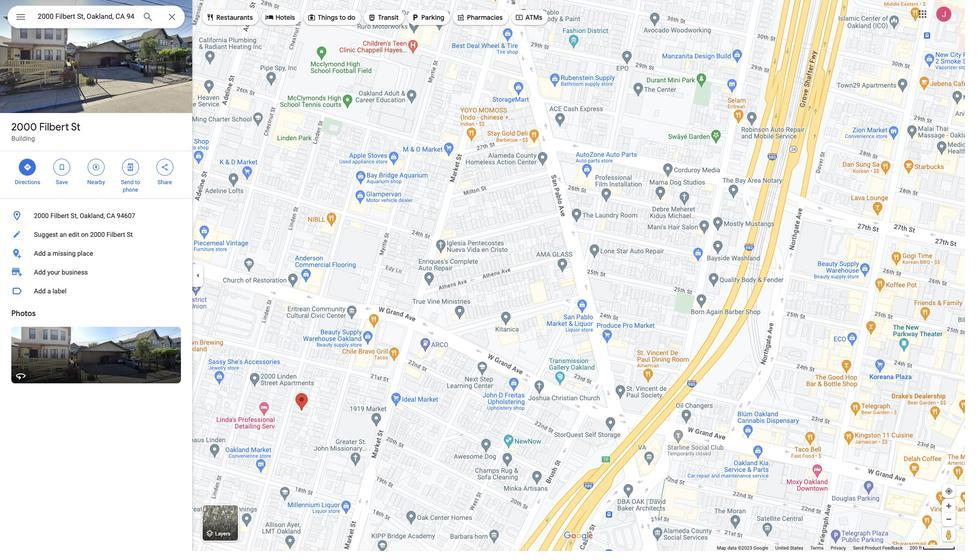 Task type: vqa. For each thing, say whether or not it's contained in the screenshot.
 Pharmacies
yes



Task type: describe. For each thing, give the bounding box(es) containing it.

[[126, 162, 135, 173]]

missing
[[53, 250, 76, 257]]

privacy button
[[831, 546, 847, 552]]

privacy
[[831, 546, 847, 551]]

oakland,
[[80, 212, 105, 220]]

©2023
[[738, 546, 753, 551]]


[[58, 162, 66, 173]]

filbert for st,
[[50, 212, 69, 220]]

terms button
[[811, 546, 824, 552]]

show street view coverage image
[[943, 528, 956, 542]]

terms
[[811, 546, 824, 551]]


[[457, 12, 465, 23]]

edit
[[68, 231, 79, 239]]


[[15, 10, 26, 24]]

add a label button
[[0, 282, 192, 301]]

label
[[53, 288, 67, 295]]


[[206, 12, 215, 23]]

united states button
[[776, 546, 804, 552]]

send product feedback button
[[854, 546, 903, 552]]

footer inside google maps "element"
[[717, 546, 910, 552]]

states
[[791, 546, 804, 551]]

save
[[56, 179, 68, 186]]

2 vertical spatial 2000
[[90, 231, 105, 239]]

send product feedback
[[854, 546, 903, 551]]

google
[[754, 546, 769, 551]]

a for label
[[47, 288, 51, 295]]

2000 filbert st building
[[11, 121, 80, 142]]

2000 for st,
[[34, 212, 49, 220]]

ft
[[919, 546, 923, 551]]

2000 for st
[[11, 121, 37, 134]]

place
[[77, 250, 93, 257]]

actions for 2000 filbert st region
[[0, 151, 192, 199]]


[[92, 162, 100, 173]]

atms
[[526, 13, 543, 22]]

layers
[[215, 532, 231, 538]]

hotels
[[276, 13, 295, 22]]

share
[[158, 179, 172, 186]]

2000 Filbert St, Oakland, CA 94607 field
[[8, 6, 185, 28]]

none field inside '2000 filbert st, oakland, ca 94607' field
[[38, 11, 135, 22]]

 hotels
[[265, 12, 295, 23]]

94607
[[117, 212, 135, 220]]

nearby
[[87, 179, 105, 186]]

2000 filbert st, oakland, ca 94607
[[34, 212, 135, 220]]

200
[[910, 546, 918, 551]]

add for add a label
[[34, 288, 46, 295]]

restaurants
[[216, 13, 253, 22]]

data
[[728, 546, 737, 551]]

united
[[776, 546, 789, 551]]

200 ft button
[[910, 546, 956, 551]]

product
[[865, 546, 882, 551]]


[[23, 162, 32, 173]]

add for add a missing place
[[34, 250, 46, 257]]

google maps element
[[0, 0, 966, 552]]

united states
[[776, 546, 804, 551]]

pharmacies
[[467, 13, 503, 22]]



Task type: locate. For each thing, give the bounding box(es) containing it.
1 a from the top
[[47, 250, 51, 257]]

photos
[[11, 309, 36, 319]]

to up "phone"
[[135, 179, 140, 186]]

to left do
[[340, 13, 346, 22]]

0 vertical spatial add
[[34, 250, 46, 257]]

building
[[11, 135, 35, 142]]

filbert up 
[[39, 121, 69, 134]]

0 vertical spatial 2000
[[11, 121, 37, 134]]


[[368, 12, 376, 23]]

suggest an edit on 2000 filbert st button
[[0, 225, 192, 244]]

send for send product feedback
[[854, 546, 864, 551]]

directions
[[15, 179, 40, 186]]

add your business link
[[0, 263, 192, 282]]

send inside send to phone
[[121, 179, 134, 186]]

 search field
[[8, 6, 185, 30]]

1 vertical spatial a
[[47, 288, 51, 295]]

add inside add your business link
[[34, 269, 46, 276]]

filbert inside 2000 filbert st building
[[39, 121, 69, 134]]

1 vertical spatial to
[[135, 179, 140, 186]]

0 vertical spatial to
[[340, 13, 346, 22]]

2000 right the on
[[90, 231, 105, 239]]

map
[[717, 546, 727, 551]]

 things to do
[[308, 12, 356, 23]]

google account: james peterson  
(james.peterson1902@gmail.com) image
[[937, 6, 952, 22]]

your
[[47, 269, 60, 276]]

2000 inside 2000 filbert st building
[[11, 121, 37, 134]]

1 horizontal spatial to
[[340, 13, 346, 22]]


[[161, 162, 169, 173]]

2000
[[11, 121, 37, 134], [34, 212, 49, 220], [90, 231, 105, 239]]

map data ©2023 google
[[717, 546, 769, 551]]

a
[[47, 250, 51, 257], [47, 288, 51, 295]]

1 vertical spatial filbert
[[50, 212, 69, 220]]

st,
[[71, 212, 78, 220]]

to
[[340, 13, 346, 22], [135, 179, 140, 186]]

send left product
[[854, 546, 864, 551]]

1 horizontal spatial send
[[854, 546, 864, 551]]

a for missing
[[47, 250, 51, 257]]

st inside button
[[127, 231, 133, 239]]

send up "phone"
[[121, 179, 134, 186]]

filbert down ca
[[107, 231, 125, 239]]

add inside add a missing place button
[[34, 250, 46, 257]]

add for add your business
[[34, 269, 46, 276]]

2000 filbert st, oakland, ca 94607 button
[[0, 207, 192, 225]]

 atms
[[515, 12, 543, 23]]

200 ft
[[910, 546, 923, 551]]

zoom out image
[[946, 516, 953, 523]]

send to phone
[[121, 179, 140, 193]]

on
[[81, 231, 89, 239]]


[[515, 12, 524, 23]]

to inside  things to do
[[340, 13, 346, 22]]

add left the label
[[34, 288, 46, 295]]


[[265, 12, 274, 23]]

2 vertical spatial filbert
[[107, 231, 125, 239]]

transit
[[378, 13, 399, 22]]

1 add from the top
[[34, 250, 46, 257]]

phone
[[123, 187, 138, 193]]

an
[[60, 231, 67, 239]]

1 vertical spatial st
[[127, 231, 133, 239]]

2000 up building
[[11, 121, 37, 134]]

 button
[[8, 6, 34, 30]]

a left missing
[[47, 250, 51, 257]]

add left your
[[34, 269, 46, 276]]

add
[[34, 250, 46, 257], [34, 269, 46, 276], [34, 288, 46, 295]]

 transit
[[368, 12, 399, 23]]

feedback
[[883, 546, 903, 551]]

suggest an edit on 2000 filbert st
[[34, 231, 133, 239]]

st
[[71, 121, 80, 134], [127, 231, 133, 239]]

0 vertical spatial a
[[47, 250, 51, 257]]

filbert for st
[[39, 121, 69, 134]]

0 vertical spatial send
[[121, 179, 134, 186]]

None field
[[38, 11, 135, 22]]

0 horizontal spatial st
[[71, 121, 80, 134]]

3 add from the top
[[34, 288, 46, 295]]

2000 filbert st main content
[[0, 0, 192, 552]]

show your location image
[[946, 488, 954, 496]]

add your business
[[34, 269, 88, 276]]

0 vertical spatial filbert
[[39, 121, 69, 134]]

parking
[[422, 13, 445, 22]]

2 add from the top
[[34, 269, 46, 276]]

 parking
[[411, 12, 445, 23]]

a left the label
[[47, 288, 51, 295]]

do
[[348, 13, 356, 22]]

0 vertical spatial st
[[71, 121, 80, 134]]

1 vertical spatial send
[[854, 546, 864, 551]]

send inside button
[[854, 546, 864, 551]]

1 horizontal spatial st
[[127, 231, 133, 239]]

add a missing place button
[[0, 244, 192, 263]]

st inside 2000 filbert st building
[[71, 121, 80, 134]]

to inside send to phone
[[135, 179, 140, 186]]

business
[[62, 269, 88, 276]]

1 vertical spatial 2000
[[34, 212, 49, 220]]

suggest
[[34, 231, 58, 239]]

2 a from the top
[[47, 288, 51, 295]]

add inside button
[[34, 288, 46, 295]]

send for send to phone
[[121, 179, 134, 186]]

 pharmacies
[[457, 12, 503, 23]]

add a label
[[34, 288, 67, 295]]

2 vertical spatial add
[[34, 288, 46, 295]]

 restaurants
[[206, 12, 253, 23]]

add a missing place
[[34, 250, 93, 257]]

1 vertical spatial add
[[34, 269, 46, 276]]

things
[[318, 13, 338, 22]]

0 horizontal spatial to
[[135, 179, 140, 186]]

a inside button
[[47, 250, 51, 257]]

footer
[[717, 546, 910, 552]]

ca
[[107, 212, 115, 220]]

collapse side panel image
[[193, 271, 203, 281]]

send
[[121, 179, 134, 186], [854, 546, 864, 551]]

a inside button
[[47, 288, 51, 295]]


[[411, 12, 420, 23]]

0 horizontal spatial send
[[121, 179, 134, 186]]

filbert
[[39, 121, 69, 134], [50, 212, 69, 220], [107, 231, 125, 239]]

2000 up suggest
[[34, 212, 49, 220]]


[[308, 12, 316, 23]]

footer containing map data ©2023 google
[[717, 546, 910, 552]]

filbert left st,
[[50, 212, 69, 220]]

add down suggest
[[34, 250, 46, 257]]

zoom in image
[[946, 503, 953, 510]]



